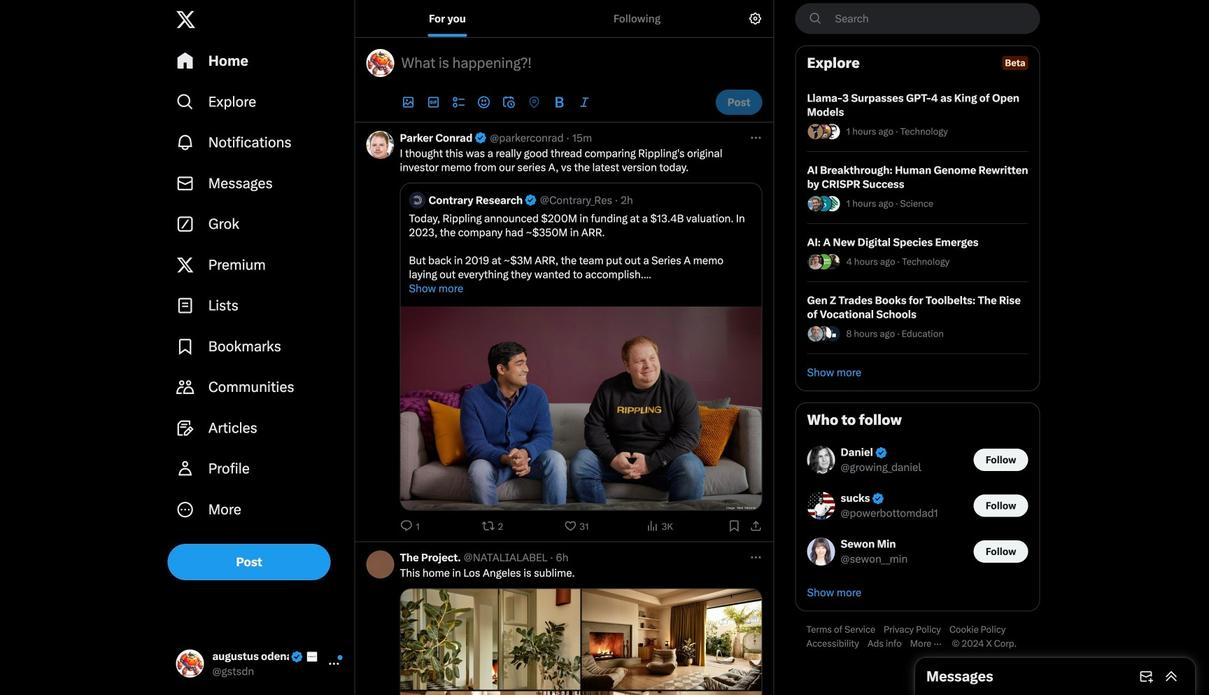 Task type: describe. For each thing, give the bounding box(es) containing it.
Search query text field
[[827, 4, 1040, 33]]

footer navigation
[[796, 623, 1041, 651]]

Post text text field
[[402, 53, 761, 73]]

0 vertical spatial tab list
[[355, 0, 735, 37]]

primary navigation
[[168, 41, 349, 530]]

0 horizontal spatial verified account image
[[474, 131, 487, 144]]

1 vertical spatial verified account image
[[525, 194, 538, 207]]

2 vertical spatial verified account image
[[291, 650, 304, 663]]

1 vertical spatial tab list
[[395, 88, 708, 116]]

0 vertical spatial verified account image
[[875, 446, 888, 459]]



Task type: locate. For each thing, give the bounding box(es) containing it.
verified account image
[[474, 131, 487, 144], [525, 194, 538, 207]]

Search search field
[[796, 3, 1041, 34]]

undefined unread items image
[[337, 655, 343, 661]]

who to follow section
[[796, 403, 1040, 611]]

0 vertical spatial verified account image
[[474, 131, 487, 144]]

tab list
[[355, 0, 735, 37], [395, 88, 708, 116]]

1 horizontal spatial verified account image
[[525, 194, 538, 207]]

home timeline element
[[355, 0, 774, 695]]

tab list down post text text box
[[395, 88, 708, 116]]

tab list up post text text box
[[355, 0, 735, 37]]

1 reply, 2 reposts, 31 likes, 13 bookmarks, 3019 views group
[[400, 519, 763, 533]]

heading
[[808, 55, 1029, 71]]

verified account image
[[875, 446, 888, 459], [872, 492, 885, 505], [291, 650, 304, 663]]

1 vertical spatial verified account image
[[872, 492, 885, 505]]



Task type: vqa. For each thing, say whether or not it's contained in the screenshot.
Follow related to @NBA
no



